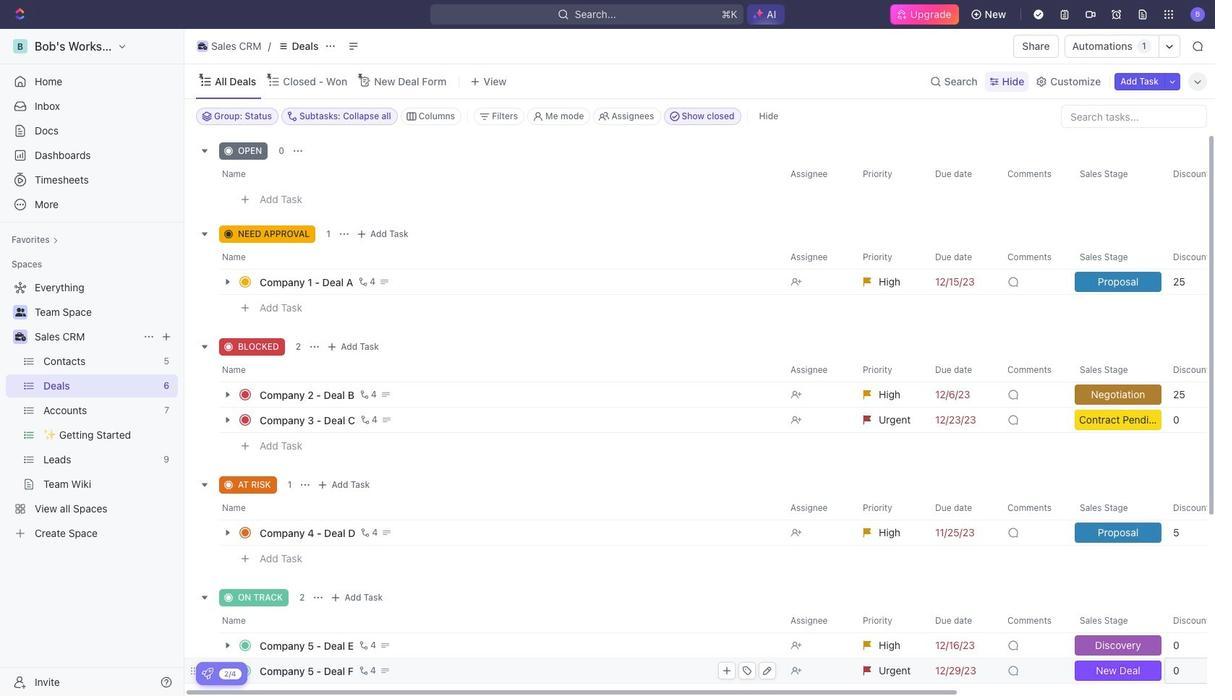 Task type: vqa. For each thing, say whether or not it's contained in the screenshot.
the bottommost Market
no



Task type: describe. For each thing, give the bounding box(es) containing it.
tree inside sidebar navigation
[[6, 276, 178, 545]]

onboarding checklist button image
[[202, 668, 213, 680]]

business time image inside tree
[[15, 333, 26, 341]]



Task type: locate. For each thing, give the bounding box(es) containing it.
tree
[[6, 276, 178, 545]]

1 vertical spatial business time image
[[15, 333, 26, 341]]

1 horizontal spatial business time image
[[198, 43, 207, 50]]

0 vertical spatial business time image
[[198, 43, 207, 50]]

user group image
[[15, 308, 26, 317]]

0 horizontal spatial business time image
[[15, 333, 26, 341]]

bob's workspace, , element
[[13, 39, 27, 54]]

business time image
[[198, 43, 207, 50], [15, 333, 26, 341]]

onboarding checklist button element
[[202, 668, 213, 680]]

Search tasks... text field
[[1062, 106, 1207, 127]]

sidebar navigation
[[0, 29, 187, 697]]



